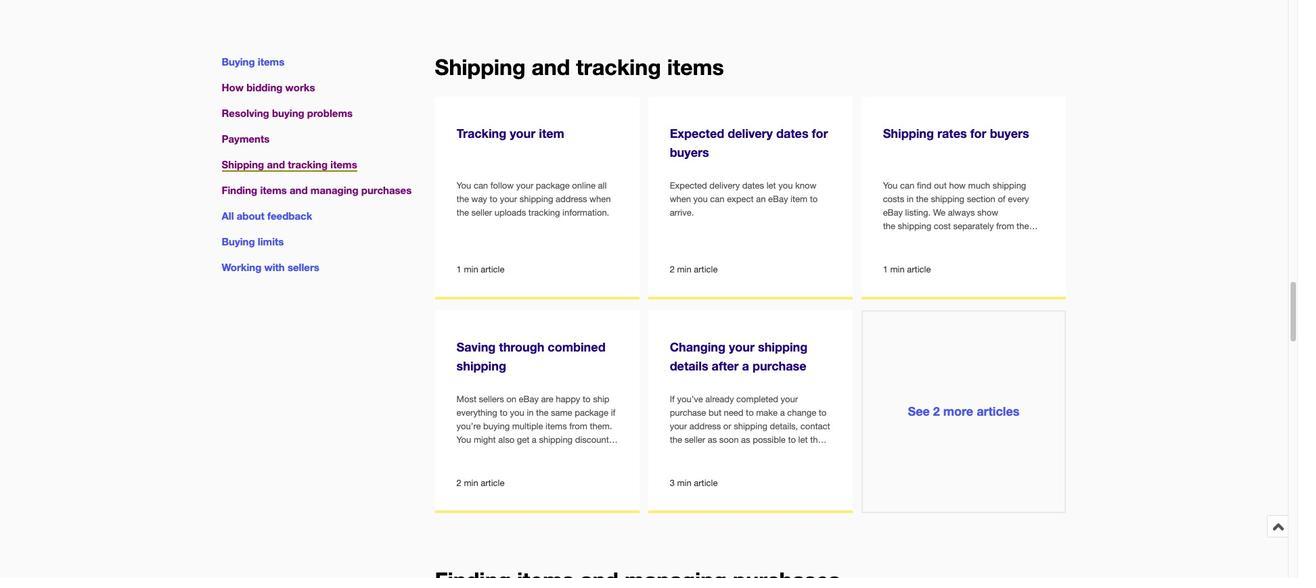 Task type: locate. For each thing, give the bounding box(es) containing it.
see exactly
[[967, 235, 1012, 245]]

shipping down "payments" link
[[222, 159, 264, 171]]

ebay inside 'expected delivery dates let you know when you can expect an ebay item to arrive.'
[[768, 194, 788, 204]]

you left know
[[779, 181, 793, 191]]

follow
[[491, 181, 514, 191]]

1 horizontal spatial seller
[[507, 449, 528, 459]]

seller down 'way'
[[472, 208, 492, 218]]

expected inside 'expected delivery dates let you know when you can expect an ebay item to arrive.'
[[670, 181, 707, 191]]

0 vertical spatial expected
[[670, 126, 725, 140]]

you inside you can follow your package online all the way to your shipping address when the seller uploads tracking information.
[[457, 181, 471, 191]]

seller inside you can follow your package online all the way to your shipping address when the seller uploads tracking information.
[[472, 208, 492, 218]]

a inside most sellers on ebay are happy to ship everything to you in the same package if you're buying multiple items from them. you might also get a shipping discount because the seller saves money by combining items. 2 min article
[[532, 435, 537, 445]]

cost down we
[[934, 221, 951, 231]]

a right get
[[532, 435, 537, 445]]

1 horizontal spatial tracking
[[529, 208, 560, 218]]

let
[[767, 181, 776, 191], [799, 435, 808, 445]]

the down also
[[493, 449, 505, 459]]

you inside you can find out how much shipping costs in the shipping section of every ebay listing. we always show the shipping cost separately from the item cost so you can see exactly how much you'll pay for delivery before you go to checkout.
[[883, 181, 898, 191]]

1 horizontal spatial ebay
[[768, 194, 788, 204]]

shipping left rates
[[883, 126, 934, 140]]

2 as from the left
[[741, 435, 750, 445]]

shipping inside if you've already completed your purchase but need to make a change to your address or shipping details, contact the seller as soon as possible to let them know.
[[734, 422, 768, 432]]

2 expected from the top
[[670, 181, 707, 191]]

1 vertical spatial buying
[[483, 422, 510, 432]]

how right out
[[949, 181, 966, 191]]

1 horizontal spatial for
[[948, 248, 958, 258]]

expect
[[727, 194, 754, 204]]

0 horizontal spatial let
[[767, 181, 776, 191]]

1 vertical spatial package
[[575, 408, 609, 418]]

let inside if you've already completed your purchase but need to make a change to your address or shipping details, contact the seller as soon as possible to let them know.
[[799, 435, 808, 445]]

buyers inside expected delivery dates for buyers
[[670, 145, 709, 159]]

buying up how
[[222, 56, 255, 68]]

make
[[756, 408, 778, 418]]

0 vertical spatial ebay
[[768, 194, 788, 204]]

2 horizontal spatial item
[[883, 235, 900, 245]]

2 vertical spatial tracking
[[529, 208, 560, 218]]

problems
[[307, 107, 353, 119]]

how bidding works link
[[222, 81, 315, 93]]

seller inside if you've already completed your purchase but need to make a change to your address or shipping details, contact the seller as soon as possible to let them know.
[[685, 435, 705, 445]]

shipping down "saving" on the bottom left
[[457, 359, 506, 373]]

dates up know
[[776, 126, 809, 140]]

dates for for
[[776, 126, 809, 140]]

shipping and tracking items
[[435, 54, 724, 80], [222, 159, 357, 171]]

to inside 'expected delivery dates let you know when you can expect an ebay item to arrive.'
[[810, 194, 818, 204]]

can
[[474, 181, 488, 191], [900, 181, 915, 191], [710, 194, 725, 204], [951, 235, 965, 245]]

1
[[457, 264, 462, 275], [883, 264, 888, 275]]

1 horizontal spatial sellers
[[479, 394, 504, 405]]

contact
[[801, 422, 830, 432]]

delivery up 'expected delivery dates let you know when you can expect an ebay item to arrive.'
[[728, 126, 773, 140]]

completed
[[737, 394, 778, 405]]

1 horizontal spatial and
[[290, 184, 308, 196]]

buying up working
[[222, 236, 255, 248]]

2 horizontal spatial ebay
[[883, 208, 903, 218]]

2 vertical spatial 2
[[457, 478, 462, 488]]

changing your shipping details after a purchase
[[670, 339, 808, 373]]

2 horizontal spatial tracking
[[576, 54, 661, 80]]

shipping up uploads
[[520, 194, 553, 204]]

uploads
[[495, 208, 526, 218]]

shipping inside changing your shipping details after a purchase
[[758, 339, 808, 354]]

1 horizontal spatial 1 min article
[[883, 264, 931, 275]]

let left know
[[767, 181, 776, 191]]

most
[[457, 394, 477, 405]]

can up 'way'
[[474, 181, 488, 191]]

to
[[490, 194, 498, 204], [810, 194, 818, 204], [896, 262, 904, 272], [500, 408, 508, 418], [746, 408, 754, 418], [819, 408, 827, 418], [788, 435, 796, 445]]

resolving buying problems
[[222, 107, 353, 119]]

ebay inside you can find out how much shipping costs in the shipping section of every ebay listing. we always show the shipping cost separately from the item cost so you can see exactly how much you'll pay for delivery before you go to checkout.
[[883, 208, 903, 218]]

need
[[724, 408, 744, 418]]

1 horizontal spatial let
[[799, 435, 808, 445]]

0 vertical spatial buyers
[[990, 126, 1029, 140]]

min for tracking your item
[[464, 264, 478, 275]]

ebay up in
[[519, 394, 539, 405]]

articles
[[977, 404, 1020, 419]]

shipping up completed
[[758, 339, 808, 354]]

1 vertical spatial seller
[[685, 435, 705, 445]]

1 vertical spatial dates
[[742, 181, 764, 191]]

2 down "arrive."
[[670, 264, 675, 275]]

buyers up "arrive."
[[670, 145, 709, 159]]

seller up know.
[[685, 435, 705, 445]]

sellers up everything
[[479, 394, 504, 405]]

of
[[998, 194, 1006, 204]]

items
[[667, 54, 724, 80], [258, 56, 284, 68], [331, 159, 357, 171], [260, 184, 287, 196], [546, 422, 567, 432]]

seller inside most sellers on ebay are happy to ship everything to you in the same package if you're buying multiple items from them. you might also get a shipping discount because the seller saves money by combining items. 2 min article
[[507, 449, 528, 459]]

section
[[967, 194, 996, 204]]

if
[[611, 408, 616, 418]]

sellers inside most sellers on ebay are happy to ship everything to you in the same package if you're buying multiple items from them. you might also get a shipping discount because the seller saves money by combining items. 2 min article
[[479, 394, 504, 405]]

0 horizontal spatial 1 min article
[[457, 264, 505, 275]]

when
[[590, 194, 611, 204], [670, 194, 691, 204]]

to down on
[[500, 408, 508, 418]]

expected
[[670, 126, 725, 140], [670, 181, 707, 191]]

buying
[[222, 56, 255, 68], [222, 236, 255, 248]]

1 horizontal spatial buying
[[483, 422, 510, 432]]

2 buying from the top
[[222, 236, 255, 248]]

purchase down you've
[[670, 408, 706, 418]]

to down completed
[[746, 408, 754, 418]]

purchase up completed
[[753, 359, 807, 373]]

working
[[222, 262, 262, 274]]

payments
[[222, 133, 270, 145]]

to down details,
[[788, 435, 796, 445]]

can down the separately
[[951, 235, 965, 245]]

shipping down make
[[734, 422, 768, 432]]

expected inside expected delivery dates for buyers
[[670, 126, 725, 140]]

1 horizontal spatial when
[[670, 194, 691, 204]]

for right rates
[[970, 126, 987, 140]]

the
[[457, 194, 469, 204], [916, 194, 929, 204], [457, 208, 469, 218], [536, 408, 549, 418], [670, 435, 682, 445], [493, 449, 505, 459]]

2 vertical spatial delivery
[[961, 248, 991, 258]]

a right after
[[742, 359, 749, 373]]

2 min article
[[670, 264, 718, 275]]

details
[[670, 359, 708, 373]]

1 horizontal spatial shipping and tracking items
[[435, 54, 724, 80]]

as left soon
[[708, 435, 717, 445]]

0 horizontal spatial and
[[267, 159, 285, 171]]

ebay down 'costs in' at the right of page
[[883, 208, 903, 218]]

for up know
[[812, 126, 828, 140]]

article
[[481, 264, 505, 275], [694, 264, 718, 275], [907, 264, 931, 275], [481, 478, 505, 488], [694, 478, 718, 488]]

1 vertical spatial address
[[690, 422, 721, 432]]

dates inside expected delivery dates for buyers
[[776, 126, 809, 140]]

a inside if you've already completed your purchase but need to make a change to your address or shipping details, contact the seller as soon as possible to let them know.
[[780, 408, 785, 418]]

expected for expected delivery dates for buyers
[[670, 126, 725, 140]]

address inside you can follow your package online all the way to your shipping address when the seller uploads tracking information.
[[556, 194, 587, 204]]

min for changing your shipping details after a purchase
[[677, 478, 692, 488]]

0 vertical spatial much
[[968, 181, 990, 191]]

ebay inside most sellers on ebay are happy to ship everything to you in the same package if you're buying multiple items from them. you might also get a shipping discount because the seller saves money by combining items. 2 min article
[[519, 394, 539, 405]]

your up after
[[729, 339, 755, 354]]

1 vertical spatial item
[[791, 194, 808, 204]]

1 vertical spatial sellers
[[479, 394, 504, 405]]

0 vertical spatial let
[[767, 181, 776, 191]]

seller up items.
[[507, 449, 528, 459]]

delivery inside 'expected delivery dates let you know when you can expect an ebay item to arrive.'
[[710, 181, 740, 191]]

you down 'you're'
[[457, 435, 471, 445]]

the left 'way'
[[457, 194, 469, 204]]

buyers right rates
[[990, 126, 1029, 140]]

2 horizontal spatial and
[[532, 54, 570, 80]]

2 1 from the left
[[883, 264, 888, 275]]

1 min article down uploads
[[457, 264, 505, 275]]

1 1 min article from the left
[[457, 264, 505, 275]]

1 vertical spatial buying
[[222, 236, 255, 248]]

package
[[536, 181, 570, 191], [575, 408, 609, 418]]

1 when from the left
[[590, 194, 611, 204]]

0 horizontal spatial seller
[[472, 208, 492, 218]]

address down the online
[[556, 194, 587, 204]]

to right go
[[896, 262, 904, 272]]

managing
[[311, 184, 359, 196]]

cost down the shipping
[[903, 235, 920, 245]]

you left "follow"
[[457, 181, 471, 191]]

1 horizontal spatial as
[[741, 435, 750, 445]]

delivery inside expected delivery dates for buyers
[[728, 126, 773, 140]]

works
[[285, 81, 315, 93]]

1 expected from the top
[[670, 126, 725, 140]]

0 horizontal spatial purchase
[[670, 408, 706, 418]]

article for tracking your item
[[481, 264, 505, 275]]

dates inside 'expected delivery dates let you know when you can expect an ebay item to arrive.'
[[742, 181, 764, 191]]

sellers right with
[[288, 262, 319, 274]]

1 min article
[[457, 264, 505, 275], [883, 264, 931, 275]]

2 1 min article from the left
[[883, 264, 931, 275]]

dates
[[776, 126, 809, 140], [742, 181, 764, 191]]

0 vertical spatial item
[[539, 126, 565, 140]]

dates up an
[[742, 181, 764, 191]]

0 vertical spatial shipping
[[435, 54, 526, 80]]

can up 'costs in' at the right of page
[[900, 181, 915, 191]]

min for shipping rates for buyers
[[891, 264, 905, 275]]

you
[[779, 181, 793, 191], [694, 194, 708, 204], [934, 235, 948, 245], [1021, 248, 1035, 258], [510, 408, 524, 418]]

0 horizontal spatial when
[[590, 194, 611, 204]]

tracking inside you can follow your package online all the way to your shipping address when the seller uploads tracking information.
[[529, 208, 560, 218]]

1 vertical spatial ebay
[[883, 208, 903, 218]]

shipping up tracking
[[435, 54, 526, 80]]

1 vertical spatial a
[[780, 408, 785, 418]]

1 1 from the left
[[457, 264, 462, 275]]

find
[[917, 181, 932, 191]]

1 buying from the top
[[222, 56, 255, 68]]

finding items and managing purchases link
[[222, 184, 412, 196]]

2 horizontal spatial 2
[[933, 404, 940, 419]]

2 vertical spatial a
[[532, 435, 537, 445]]

to right 'way'
[[490, 194, 498, 204]]

0 horizontal spatial a
[[532, 435, 537, 445]]

0 horizontal spatial much
[[883, 248, 905, 258]]

saving through combined shipping
[[457, 339, 606, 373]]

1 horizontal spatial cost
[[934, 221, 951, 231]]

2 horizontal spatial a
[[780, 408, 785, 418]]

can left expect
[[710, 194, 725, 204]]

buyers
[[990, 126, 1029, 140], [670, 145, 709, 159]]

0 vertical spatial buying
[[222, 56, 255, 68]]

to down know
[[810, 194, 818, 204]]

change
[[787, 408, 816, 418]]

how
[[949, 181, 966, 191], [1014, 235, 1031, 245]]

checkout.
[[906, 262, 945, 272]]

tracking
[[576, 54, 661, 80], [288, 159, 328, 171], [529, 208, 560, 218]]

because
[[457, 449, 490, 459]]

working with sellers link
[[222, 262, 319, 274]]

2 when from the left
[[670, 194, 691, 204]]

1 vertical spatial let
[[799, 435, 808, 445]]

0 horizontal spatial address
[[556, 194, 587, 204]]

0 vertical spatial 2
[[670, 264, 675, 275]]

delivery up expect
[[710, 181, 740, 191]]

when inside 'expected delivery dates let you know when you can expect an ebay item to arrive.'
[[670, 194, 691, 204]]

ebay right an
[[768, 194, 788, 204]]

package left the online
[[536, 181, 570, 191]]

0 vertical spatial buying
[[272, 107, 304, 119]]

you're
[[457, 422, 481, 432]]

address down but
[[690, 422, 721, 432]]

2 horizontal spatial shipping
[[883, 126, 934, 140]]

much up go
[[883, 248, 905, 258]]

how down from the
[[1014, 235, 1031, 245]]

the down find
[[916, 194, 929, 204]]

listing.
[[905, 208, 931, 218]]

buying down "works"
[[272, 107, 304, 119]]

1 vertical spatial purchase
[[670, 408, 706, 418]]

1 vertical spatial tracking
[[288, 159, 328, 171]]

0 horizontal spatial dates
[[742, 181, 764, 191]]

are
[[541, 394, 553, 405]]

much up the section
[[968, 181, 990, 191]]

through
[[499, 339, 544, 354]]

feedback
[[267, 210, 312, 222]]

your up change
[[781, 394, 798, 405]]

address
[[556, 194, 587, 204], [690, 422, 721, 432]]

1 vertical spatial 2
[[933, 404, 940, 419]]

all
[[222, 210, 234, 222]]

1 vertical spatial how
[[1014, 235, 1031, 245]]

min for expected delivery dates for buyers
[[677, 264, 692, 275]]

on
[[507, 394, 516, 405]]

dates for let
[[742, 181, 764, 191]]

shipping
[[435, 54, 526, 80], [883, 126, 934, 140], [222, 159, 264, 171]]

and
[[532, 54, 570, 80], [267, 159, 285, 171], [290, 184, 308, 196]]

buying up also
[[483, 422, 510, 432]]

finding
[[222, 184, 257, 196]]

1 min article down you'll pay
[[883, 264, 931, 275]]

0 horizontal spatial buyers
[[670, 145, 709, 159]]

0 horizontal spatial shipping
[[222, 159, 264, 171]]

from
[[569, 422, 587, 432]]

1 vertical spatial delivery
[[710, 181, 740, 191]]

1 vertical spatial expected
[[670, 181, 707, 191]]

2 right see
[[933, 404, 940, 419]]

soon
[[719, 435, 739, 445]]

the up know.
[[670, 435, 682, 445]]

delivery
[[728, 126, 773, 140], [710, 181, 740, 191], [961, 248, 991, 258]]

2 vertical spatial and
[[290, 184, 308, 196]]

delivery down see exactly at the top of the page
[[961, 248, 991, 258]]

0 vertical spatial dates
[[776, 126, 809, 140]]

1 horizontal spatial 1
[[883, 264, 888, 275]]

for right you'll pay
[[948, 248, 958, 258]]

1 horizontal spatial dates
[[776, 126, 809, 140]]

all about feedback link
[[222, 210, 312, 222]]

package down to ship
[[575, 408, 609, 418]]

delivery inside you can find out how much shipping costs in the shipping section of every ebay listing. we always show the shipping cost separately from the item cost so you can see exactly how much you'll pay for delivery before you go to checkout.
[[961, 248, 991, 258]]

0 vertical spatial address
[[556, 194, 587, 204]]

2 vertical spatial item
[[883, 235, 900, 245]]

you can follow your package online all the way to your shipping address when the seller uploads tracking information.
[[457, 181, 611, 218]]

0 horizontal spatial 2
[[457, 478, 462, 488]]

cost
[[934, 221, 951, 231], [903, 235, 920, 245]]

before
[[993, 248, 1018, 258]]

0 horizontal spatial as
[[708, 435, 717, 445]]

1 vertical spatial shipping and tracking items
[[222, 159, 357, 171]]

0 vertical spatial cost
[[934, 221, 951, 231]]

shipping up the money
[[539, 435, 573, 445]]

0 horizontal spatial 1
[[457, 264, 462, 275]]

can inside 'expected delivery dates let you know when you can expect an ebay item to arrive.'
[[710, 194, 725, 204]]

2 vertical spatial seller
[[507, 449, 528, 459]]

1 for shipping rates for buyers
[[883, 264, 888, 275]]

let left them
[[799, 435, 808, 445]]

you up 'costs in' at the right of page
[[883, 181, 898, 191]]

0 horizontal spatial shipping and tracking items
[[222, 159, 357, 171]]

them
[[810, 435, 830, 445]]

0 vertical spatial purchase
[[753, 359, 807, 373]]

0 vertical spatial delivery
[[728, 126, 773, 140]]

you left in
[[510, 408, 524, 418]]

0 vertical spatial seller
[[472, 208, 492, 218]]

2 horizontal spatial seller
[[685, 435, 705, 445]]

0 horizontal spatial for
[[812, 126, 828, 140]]

1 horizontal spatial 2
[[670, 264, 675, 275]]

when down all
[[590, 194, 611, 204]]

if you've already completed your purchase but need to make a change to your address or shipping details, contact the seller as soon as possible to let them know.
[[670, 394, 830, 459]]

when up "arrive."
[[670, 194, 691, 204]]

0 vertical spatial shipping and tracking items
[[435, 54, 724, 80]]

as right soon
[[741, 435, 750, 445]]

money
[[556, 449, 582, 459]]

0 vertical spatial tracking
[[576, 54, 661, 80]]

2 down combining
[[457, 478, 462, 488]]

0 horizontal spatial package
[[536, 181, 570, 191]]

as
[[708, 435, 717, 445], [741, 435, 750, 445]]

a up details,
[[780, 408, 785, 418]]

you
[[457, 181, 471, 191], [883, 181, 898, 191], [457, 435, 471, 445]]

buying for buying limits
[[222, 236, 255, 248]]

0 horizontal spatial ebay
[[519, 394, 539, 405]]

1 horizontal spatial shipping
[[435, 54, 526, 80]]



Task type: vqa. For each thing, say whether or not it's contained in the screenshot.


Task type: describe. For each thing, give the bounding box(es) containing it.
information.
[[563, 208, 609, 218]]

3 min article
[[670, 478, 718, 488]]

arrive.
[[670, 208, 694, 218]]

we
[[933, 208, 946, 218]]

you inside most sellers on ebay are happy to ship everything to you in the same package if you're buying multiple items from them. you might also get a shipping discount because the seller saves money by combining items. 2 min article
[[457, 435, 471, 445]]

or
[[724, 422, 732, 432]]

the shipping
[[883, 221, 932, 231]]

always
[[948, 208, 975, 218]]

from the
[[996, 221, 1029, 231]]

you'll pay
[[908, 248, 945, 258]]

can inside you can follow your package online all the way to your shipping address when the seller uploads tracking information.
[[474, 181, 488, 191]]

buying limits
[[222, 236, 284, 248]]

package inside you can follow your package online all the way to your shipping address when the seller uploads tracking information.
[[536, 181, 570, 191]]

for inside expected delivery dates for buyers
[[812, 126, 828, 140]]

1 min article for shipping rates for buyers
[[883, 264, 931, 275]]

article for shipping rates for buyers
[[907, 264, 931, 275]]

multiple
[[512, 422, 543, 432]]

you right so
[[934, 235, 948, 245]]

shipping inside saving through combined shipping
[[457, 359, 506, 373]]

shipping inside most sellers on ebay are happy to ship everything to you in the same package if you're buying multiple items from them. you might also get a shipping discount because the seller saves money by combining items. 2 min article
[[539, 435, 573, 445]]

address inside if you've already completed your purchase but need to make a change to your address or shipping details, contact the seller as soon as possible to let them know.
[[690, 422, 721, 432]]

0 horizontal spatial buying
[[272, 107, 304, 119]]

shipping up of
[[993, 181, 1026, 191]]

purchase inside changing your shipping details after a purchase
[[753, 359, 807, 373]]

out
[[934, 181, 947, 191]]

possible
[[753, 435, 786, 445]]

shipping inside you can follow your package online all the way to your shipping address when the seller uploads tracking information.
[[520, 194, 553, 204]]

the left uploads
[[457, 208, 469, 218]]

rates
[[938, 126, 967, 140]]

article for expected delivery dates for buyers
[[694, 264, 718, 275]]

bidding
[[247, 81, 283, 93]]

all
[[598, 181, 607, 191]]

see
[[908, 404, 930, 419]]

article for changing your shipping details after a purchase
[[694, 478, 718, 488]]

2 inside most sellers on ebay are happy to ship everything to you in the same package if you're buying multiple items from them. you might also get a shipping discount because the seller saves money by combining items. 2 min article
[[457, 478, 462, 488]]

combining
[[457, 462, 498, 472]]

if
[[670, 394, 675, 405]]

you can find out how much shipping costs in the shipping section of every ebay listing. we always show the shipping cost separately from the item cost so you can see exactly how much you'll pay for delivery before you go to checkout.
[[883, 181, 1035, 272]]

resolving
[[222, 107, 269, 119]]

details,
[[770, 422, 798, 432]]

how
[[222, 81, 244, 93]]

buying inside most sellers on ebay are happy to ship everything to you in the same package if you're buying multiple items from them. you might also get a shipping discount because the seller saves money by combining items. 2 min article
[[483, 422, 510, 432]]

purchase inside if you've already completed your purchase but need to make a change to your address or shipping details, contact the seller as soon as possible to let them know.
[[670, 408, 706, 418]]

online
[[572, 181, 596, 191]]

so
[[922, 235, 931, 245]]

more
[[944, 404, 974, 419]]

changing
[[670, 339, 726, 354]]

expected for expected delivery dates let you know when you can expect an ebay item to arrive.
[[670, 181, 707, 191]]

you right before
[[1021, 248, 1035, 258]]

0 vertical spatial and
[[532, 54, 570, 80]]

let inside 'expected delivery dates let you know when you can expect an ebay item to arrive.'
[[767, 181, 776, 191]]

also
[[498, 435, 515, 445]]

same
[[551, 408, 572, 418]]

costs in
[[883, 194, 914, 204]]

but
[[709, 408, 722, 418]]

package inside most sellers on ebay are happy to ship everything to you in the same package if you're buying multiple items from them. you might also get a shipping discount because the seller saves money by combining items. 2 min article
[[575, 408, 609, 418]]

buying limits link
[[222, 236, 284, 248]]

most sellers on ebay are happy to ship everything to you in the same package if you're buying multiple items from them. you might also get a shipping discount because the seller saves money by combining items. 2 min article
[[457, 394, 616, 488]]

show
[[978, 208, 999, 218]]

resolving buying problems link
[[222, 107, 353, 119]]

2 horizontal spatial for
[[970, 126, 987, 140]]

items inside most sellers on ebay are happy to ship everything to you in the same package if you're buying multiple items from them. you might also get a shipping discount because the seller saves money by combining items. 2 min article
[[546, 422, 567, 432]]

happy
[[556, 394, 580, 405]]

working with sellers
[[222, 262, 319, 274]]

1 horizontal spatial how
[[1014, 235, 1031, 245]]

you for shipping rates for buyers
[[883, 181, 898, 191]]

the inside if you've already completed your purchase but need to make a change to your address or shipping details, contact the seller as soon as possible to let them know.
[[670, 435, 682, 445]]

everything
[[457, 408, 497, 418]]

when inside you can follow your package online all the way to your shipping address when the seller uploads tracking information.
[[590, 194, 611, 204]]

1 vertical spatial and
[[267, 159, 285, 171]]

items.
[[500, 462, 524, 472]]

after
[[712, 359, 739, 373]]

1 for tracking your item
[[457, 264, 462, 275]]

with
[[264, 262, 285, 274]]

how bidding works
[[222, 81, 315, 93]]

know
[[795, 181, 817, 191]]

your up know.
[[670, 422, 687, 432]]

the right in
[[536, 408, 549, 418]]

your right tracking
[[510, 126, 536, 140]]

delivery for you
[[710, 181, 740, 191]]

see 2 more articles
[[908, 404, 1020, 419]]

shipping down out
[[931, 194, 965, 204]]

finding items and managing purchases
[[222, 184, 412, 196]]

buying for buying items
[[222, 56, 255, 68]]

1 horizontal spatial buyers
[[990, 126, 1029, 140]]

item inside 'expected delivery dates let you know when you can expect an ebay item to arrive.'
[[791, 194, 808, 204]]

0 horizontal spatial cost
[[903, 235, 920, 245]]

item inside you can find out how much shipping costs in the shipping section of every ebay listing. we always show the shipping cost separately from the item cost so you can see exactly how much you'll pay for delivery before you go to checkout.
[[883, 235, 900, 245]]

you've
[[677, 394, 703, 405]]

about
[[237, 210, 265, 222]]

1 vertical spatial shipping
[[883, 126, 934, 140]]

you for tracking your item
[[457, 181, 471, 191]]

shipping and tracking items link
[[222, 159, 357, 172]]

3
[[670, 478, 675, 488]]

0 horizontal spatial item
[[539, 126, 565, 140]]

to inside most sellers on ebay are happy to ship everything to you in the same package if you're buying multiple items from them. you might also get a shipping discount because the seller saves money by combining items. 2 min article
[[500, 408, 508, 418]]

buying items
[[222, 56, 284, 68]]

delivery for buyers
[[728, 126, 773, 140]]

1 horizontal spatial much
[[968, 181, 990, 191]]

2 vertical spatial shipping
[[222, 159, 264, 171]]

to ship
[[583, 394, 610, 405]]

to up contact
[[819, 408, 827, 418]]

your inside changing your shipping details after a purchase
[[729, 339, 755, 354]]

purchases
[[361, 184, 412, 196]]

by
[[585, 449, 594, 459]]

min inside most sellers on ebay are happy to ship everything to you in the same package if you're buying multiple items from them. you might also get a shipping discount because the seller saves money by combining items. 2 min article
[[464, 478, 478, 488]]

you up "arrive."
[[694, 194, 708, 204]]

combined
[[548, 339, 606, 354]]

you inside most sellers on ebay are happy to ship everything to you in the same package if you're buying multiple items from them. you might also get a shipping discount because the seller saves money by combining items. 2 min article
[[510, 408, 524, 418]]

to inside you can follow your package online all the way to your shipping address when the seller uploads tracking information.
[[490, 194, 498, 204]]

all about feedback
[[222, 210, 312, 222]]

1 min article for tracking your item
[[457, 264, 505, 275]]

saves
[[531, 449, 553, 459]]

your right "follow"
[[516, 181, 534, 191]]

article inside most sellers on ebay are happy to ship everything to you in the same package if you're buying multiple items from them. you might also get a shipping discount because the seller saves money by combining items. 2 min article
[[481, 478, 505, 488]]

tracking your item
[[457, 126, 565, 140]]

go
[[883, 262, 893, 272]]

the inside you can find out how much shipping costs in the shipping section of every ebay listing. we always show the shipping cost separately from the item cost so you can see exactly how much you'll pay for delivery before you go to checkout.
[[916, 194, 929, 204]]

to inside you can find out how much shipping costs in the shipping section of every ebay listing. we always show the shipping cost separately from the item cost so you can see exactly how much you'll pay for delivery before you go to checkout.
[[896, 262, 904, 272]]

a inside changing your shipping details after a purchase
[[742, 359, 749, 373]]

0 vertical spatial how
[[949, 181, 966, 191]]

them.
[[590, 422, 612, 432]]

separately
[[953, 221, 994, 231]]

in
[[527, 408, 534, 418]]

expected delivery dates for buyers
[[670, 126, 828, 159]]

0 horizontal spatial tracking
[[288, 159, 328, 171]]

saving
[[457, 339, 496, 354]]

shipping rates for buyers
[[883, 126, 1029, 140]]

your up uploads
[[500, 194, 517, 204]]

already
[[706, 394, 734, 405]]

an
[[756, 194, 766, 204]]

discount
[[575, 435, 609, 445]]

way
[[472, 194, 487, 204]]

for inside you can find out how much shipping costs in the shipping section of every ebay listing. we always show the shipping cost separately from the item cost so you can see exactly how much you'll pay for delivery before you go to checkout.
[[948, 248, 958, 258]]

0 horizontal spatial sellers
[[288, 262, 319, 274]]

payments link
[[222, 133, 270, 145]]

1 as from the left
[[708, 435, 717, 445]]



